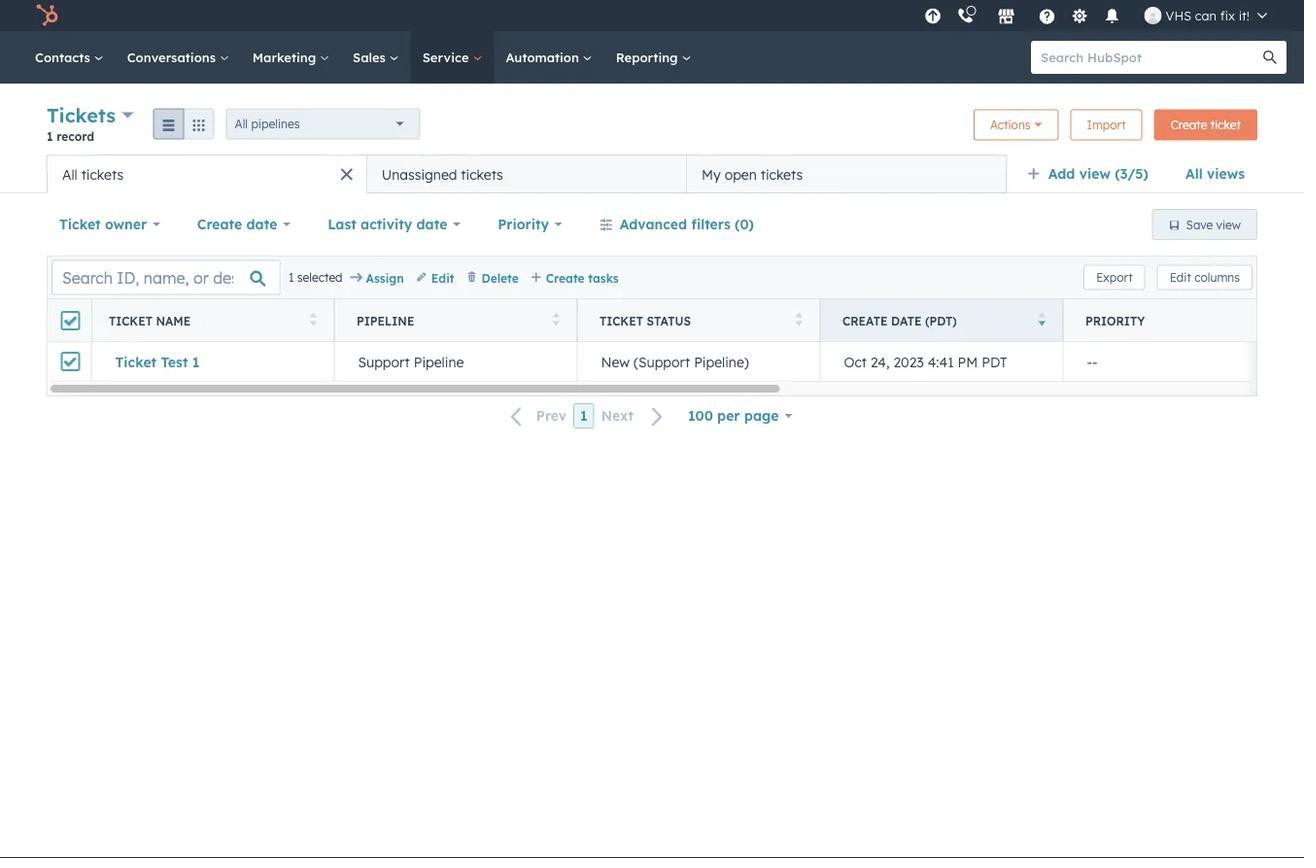 Task type: vqa. For each thing, say whether or not it's contained in the screenshot.
can
yes



Task type: describe. For each thing, give the bounding box(es) containing it.
all for all pipelines
[[235, 117, 248, 131]]

upgrade link
[[921, 5, 945, 26]]

1 press to sort. element from the left
[[309, 312, 317, 329]]

1 button
[[573, 403, 594, 429]]

new
[[601, 353, 630, 370]]

create date
[[197, 216, 277, 233]]

press to sort. element for ticket status
[[795, 312, 803, 329]]

can
[[1195, 7, 1217, 23]]

tasks
[[588, 270, 619, 285]]

service link
[[411, 31, 494, 84]]

ticket owner button
[[47, 205, 173, 244]]

create for create date
[[197, 216, 242, 233]]

1 - from the left
[[1087, 353, 1092, 370]]

marketplaces button
[[986, 0, 1027, 31]]

date for create date (pdt)
[[891, 313, 922, 328]]

prev button
[[499, 403, 573, 429]]

2023
[[893, 353, 924, 370]]

contacts
[[35, 49, 94, 65]]

descending sort. press to sort ascending. element
[[1038, 312, 1046, 329]]

--
[[1087, 353, 1098, 370]]

vhs
[[1166, 7, 1191, 23]]

calling icon button
[[949, 3, 982, 28]]

ticket for ticket name
[[109, 313, 152, 328]]

all tickets
[[62, 166, 124, 183]]

search button
[[1253, 41, 1287, 74]]

actions button
[[974, 109, 1059, 140]]

actions
[[990, 118, 1031, 132]]

pagination navigation
[[499, 403, 675, 429]]

vhs can fix it! button
[[1133, 0, 1279, 31]]

automation
[[506, 49, 583, 65]]

assign button
[[350, 269, 404, 286]]

support pipeline button
[[334, 342, 577, 381]]

name
[[156, 313, 191, 328]]

group inside tickets banner
[[153, 108, 214, 139]]

press to sort. image
[[795, 312, 803, 326]]

service
[[422, 49, 473, 65]]

marketplaces image
[[998, 9, 1015, 26]]

status
[[647, 313, 691, 328]]

1 for 1 record
[[47, 129, 53, 143]]

vhs can fix it!
[[1166, 7, 1250, 23]]

fix
[[1220, 7, 1235, 23]]

ticket for ticket test 1
[[115, 353, 157, 370]]

100
[[688, 407, 713, 424]]

advanced filters (0) button
[[587, 205, 767, 244]]

ticket for ticket owner
[[59, 216, 101, 233]]

edit button
[[416, 269, 454, 286]]

help button
[[1031, 0, 1064, 31]]

edit for edit
[[431, 270, 454, 285]]

calling icon image
[[957, 8, 974, 25]]

create for create date (pdt)
[[842, 313, 888, 328]]

0 vertical spatial pipeline
[[357, 313, 414, 328]]

add view (3/5) button
[[1014, 155, 1173, 193]]

add
[[1048, 165, 1075, 182]]

search image
[[1263, 51, 1277, 64]]

contacts link
[[23, 31, 115, 84]]

oct
[[844, 353, 867, 370]]

4:41
[[928, 353, 954, 370]]

it!
[[1239, 7, 1250, 23]]

edit columns
[[1170, 270, 1240, 285]]

tickets banner
[[47, 101, 1257, 155]]

sales
[[353, 49, 389, 65]]

1 right test
[[192, 353, 199, 370]]

notifications image
[[1103, 9, 1121, 26]]

ticket name
[[109, 313, 191, 328]]

delete
[[482, 270, 519, 285]]

tickets button
[[47, 101, 134, 129]]

create ticket
[[1171, 118, 1241, 132]]

support pipeline
[[358, 353, 464, 370]]

oct 24, 2023 4:41 pm pdt button
[[820, 342, 1063, 381]]

advanced
[[620, 216, 687, 233]]

export
[[1096, 270, 1133, 285]]

create for create tasks
[[546, 270, 585, 285]]

100 per page
[[688, 407, 779, 424]]

sales link
[[341, 31, 411, 84]]

save view
[[1186, 217, 1241, 232]]

new (support pipeline) button
[[577, 342, 820, 381]]

date for create date
[[246, 216, 277, 233]]

unassigned tickets button
[[367, 155, 687, 193]]

owner
[[105, 216, 147, 233]]

new (support pipeline)
[[601, 353, 749, 370]]

marketing link
[[241, 31, 341, 84]]

save
[[1186, 217, 1213, 232]]

all pipelines button
[[226, 108, 420, 139]]

last activity date
[[328, 216, 447, 233]]

next button
[[594, 403, 675, 429]]

edit columns button
[[1157, 265, 1253, 290]]

pm
[[958, 353, 978, 370]]

tickets
[[47, 103, 116, 127]]

all for all views
[[1185, 165, 1203, 182]]

all for all tickets
[[62, 166, 77, 183]]

Search HubSpot search field
[[1031, 41, 1269, 74]]

eloise francis image
[[1144, 7, 1162, 24]]

view for save
[[1216, 217, 1241, 232]]

automation link
[[494, 31, 604, 84]]

next
[[601, 407, 633, 424]]

press to sort. element for pipeline
[[552, 312, 560, 329]]

page
[[744, 407, 779, 424]]

ticket
[[1210, 118, 1241, 132]]

priority inside popup button
[[498, 216, 549, 233]]

my
[[702, 166, 721, 183]]



Task type: locate. For each thing, give the bounding box(es) containing it.
test
[[161, 353, 188, 370]]

hubspot link
[[23, 4, 73, 27]]

pipelines
[[251, 117, 300, 131]]

filters
[[691, 216, 731, 233]]

upgrade image
[[924, 8, 942, 26]]

1 selected
[[289, 270, 343, 284]]

edit
[[1170, 270, 1191, 285], [431, 270, 454, 285]]

views
[[1207, 165, 1245, 182]]

2 press to sort. element from the left
[[552, 312, 560, 329]]

reporting link
[[604, 31, 703, 84]]

pipeline)
[[694, 353, 749, 370]]

ticket test 1
[[115, 353, 199, 370]]

1 horizontal spatial priority
[[1085, 313, 1145, 328]]

my open tickets
[[702, 166, 803, 183]]

all left views
[[1185, 165, 1203, 182]]

tickets for unassigned tickets
[[461, 166, 503, 183]]

2 tickets from the left
[[461, 166, 503, 183]]

oct 24, 2023 4:41 pm pdt
[[844, 353, 1007, 370]]

export button
[[1084, 265, 1145, 290]]

1 horizontal spatial press to sort. element
[[552, 312, 560, 329]]

tickets down record
[[81, 166, 124, 183]]

all pipelines
[[235, 117, 300, 131]]

(pdt)
[[925, 313, 957, 328]]

record
[[57, 129, 94, 143]]

date
[[246, 216, 277, 233], [416, 216, 447, 233], [891, 313, 922, 328]]

columns
[[1194, 270, 1240, 285]]

group
[[153, 108, 214, 139]]

1 vertical spatial view
[[1216, 217, 1241, 232]]

create inside tickets banner
[[1171, 118, 1207, 132]]

date right the activity
[[416, 216, 447, 233]]

priority
[[498, 216, 549, 233], [1085, 313, 1145, 328]]

tickets for all tickets
[[81, 166, 124, 183]]

tickets inside my open tickets button
[[761, 166, 803, 183]]

pipeline inside "button"
[[414, 353, 464, 370]]

2 horizontal spatial all
[[1185, 165, 1203, 182]]

ticket
[[59, 216, 101, 233], [109, 313, 152, 328], [600, 313, 643, 328], [115, 353, 157, 370]]

1 horizontal spatial tickets
[[461, 166, 503, 183]]

0 vertical spatial priority
[[498, 216, 549, 233]]

view for add
[[1079, 165, 1111, 182]]

tickets inside all tickets button
[[81, 166, 124, 183]]

descending sort. press to sort ascending. image
[[1038, 312, 1046, 326]]

1 horizontal spatial all
[[235, 117, 248, 131]]

ticket up the new
[[600, 313, 643, 328]]

press to sort. image
[[309, 312, 317, 326], [552, 312, 560, 326]]

create inside popup button
[[197, 216, 242, 233]]

1 left record
[[47, 129, 53, 143]]

prev
[[536, 407, 567, 424]]

1 tickets from the left
[[81, 166, 124, 183]]

ticket inside the ticket owner popup button
[[59, 216, 101, 233]]

0 vertical spatial view
[[1079, 165, 1111, 182]]

1 vertical spatial pipeline
[[414, 353, 464, 370]]

0 horizontal spatial all
[[62, 166, 77, 183]]

view inside button
[[1216, 217, 1241, 232]]

activity
[[361, 216, 412, 233]]

1 edit from the left
[[1170, 270, 1191, 285]]

press to sort. image down 1 selected
[[309, 312, 317, 326]]

assign
[[366, 270, 404, 285]]

create left ticket
[[1171, 118, 1207, 132]]

0 horizontal spatial priority
[[498, 216, 549, 233]]

all
[[235, 117, 248, 131], [1185, 165, 1203, 182], [62, 166, 77, 183]]

unassigned
[[382, 166, 457, 183]]

ticket for ticket status
[[600, 313, 643, 328]]

all left pipelines
[[235, 117, 248, 131]]

1 left selected
[[289, 270, 294, 284]]

ticket left owner
[[59, 216, 101, 233]]

create tasks
[[546, 270, 619, 285]]

my open tickets button
[[687, 155, 1006, 193]]

1 inside 1 button
[[580, 407, 588, 424]]

pipeline right support in the left top of the page
[[414, 353, 464, 370]]

all views link
[[1173, 155, 1257, 193]]

press to sort. element
[[309, 312, 317, 329], [552, 312, 560, 329], [795, 312, 803, 329]]

press to sort. image down create tasks button
[[552, 312, 560, 326]]

per
[[717, 407, 740, 424]]

edit for edit columns
[[1170, 270, 1191, 285]]

2 horizontal spatial press to sort. element
[[795, 312, 803, 329]]

hubspot image
[[35, 4, 58, 27]]

priority down unassigned tickets button
[[498, 216, 549, 233]]

tickets right unassigned
[[461, 166, 503, 183]]

edit inside edit columns "button"
[[1170, 270, 1191, 285]]

0 horizontal spatial view
[[1079, 165, 1111, 182]]

date inside create date popup button
[[246, 216, 277, 233]]

1 for 1 selected
[[289, 270, 294, 284]]

settings link
[[1067, 5, 1092, 26]]

settings image
[[1071, 8, 1088, 26]]

create ticket button
[[1154, 109, 1257, 140]]

reporting
[[616, 49, 682, 65]]

import
[[1087, 118, 1126, 132]]

import button
[[1070, 109, 1142, 140]]

save view button
[[1152, 209, 1257, 240]]

create
[[1171, 118, 1207, 132], [197, 216, 242, 233], [546, 270, 585, 285], [842, 313, 888, 328]]

0 horizontal spatial date
[[246, 216, 277, 233]]

2 horizontal spatial tickets
[[761, 166, 803, 183]]

tickets right open
[[761, 166, 803, 183]]

Search ID, name, or description search field
[[52, 260, 281, 295]]

advanced filters (0)
[[620, 216, 754, 233]]

1 inside tickets banner
[[47, 129, 53, 143]]

create up 'oct'
[[842, 313, 888, 328]]

1 horizontal spatial press to sort. image
[[552, 312, 560, 326]]

create left tasks
[[546, 270, 585, 285]]

conversations
[[127, 49, 219, 65]]

1 horizontal spatial view
[[1216, 217, 1241, 232]]

date left (pdt)
[[891, 313, 922, 328]]

1 for 1
[[580, 407, 588, 424]]

date down all tickets button
[[246, 216, 277, 233]]

all down 1 record
[[62, 166, 77, 183]]

marketing
[[252, 49, 320, 65]]

view inside popup button
[[1079, 165, 1111, 182]]

create for create ticket
[[1171, 118, 1207, 132]]

0 horizontal spatial edit
[[431, 270, 454, 285]]

help image
[[1038, 9, 1056, 26]]

0 horizontal spatial press to sort. element
[[309, 312, 317, 329]]

0 horizontal spatial tickets
[[81, 166, 124, 183]]

3 tickets from the left
[[761, 166, 803, 183]]

ticket left "name"
[[109, 313, 152, 328]]

add view (3/5)
[[1048, 165, 1148, 182]]

priority down "export"
[[1085, 313, 1145, 328]]

view right add at right top
[[1079, 165, 1111, 182]]

2 - from the left
[[1092, 353, 1098, 370]]

edit inside edit button
[[431, 270, 454, 285]]

selected
[[297, 270, 343, 284]]

edit left columns
[[1170, 270, 1191, 285]]

date inside last activity date popup button
[[416, 216, 447, 233]]

pipeline up support in the left top of the page
[[357, 313, 414, 328]]

view right save
[[1216, 217, 1241, 232]]

100 per page button
[[675, 396, 805, 435]]

all tickets button
[[47, 155, 367, 193]]

all views
[[1185, 165, 1245, 182]]

ticket owner
[[59, 216, 147, 233]]

1 vertical spatial priority
[[1085, 313, 1145, 328]]

support
[[358, 353, 410, 370]]

ticket test 1 link
[[115, 353, 310, 370]]

3 press to sort. element from the left
[[795, 312, 803, 329]]

2 edit from the left
[[431, 270, 454, 285]]

tickets inside unassigned tickets button
[[461, 166, 503, 183]]

open
[[725, 166, 757, 183]]

2 horizontal spatial date
[[891, 313, 922, 328]]

all inside button
[[62, 166, 77, 183]]

ticket left test
[[115, 353, 157, 370]]

1 horizontal spatial date
[[416, 216, 447, 233]]

edit left delete button
[[431, 270, 454, 285]]

1 press to sort. image from the left
[[309, 312, 317, 326]]

(support
[[634, 353, 690, 370]]

-- button
[[1063, 342, 1304, 381]]

2 press to sort. image from the left
[[552, 312, 560, 326]]

ticket status
[[600, 313, 691, 328]]

unassigned tickets
[[382, 166, 503, 183]]

(3/5)
[[1115, 165, 1148, 182]]

all inside popup button
[[235, 117, 248, 131]]

0 horizontal spatial press to sort. image
[[309, 312, 317, 326]]

pdt
[[982, 353, 1007, 370]]

24,
[[871, 353, 890, 370]]

1 horizontal spatial edit
[[1170, 270, 1191, 285]]

vhs can fix it! menu
[[919, 0, 1281, 31]]

conversations link
[[115, 31, 241, 84]]

notifications button
[[1096, 0, 1129, 31]]

create tasks button
[[530, 269, 619, 286]]

1 right prev
[[580, 407, 588, 424]]

create date button
[[184, 205, 303, 244]]

create down all tickets button
[[197, 216, 242, 233]]

last activity date button
[[315, 205, 473, 244]]



